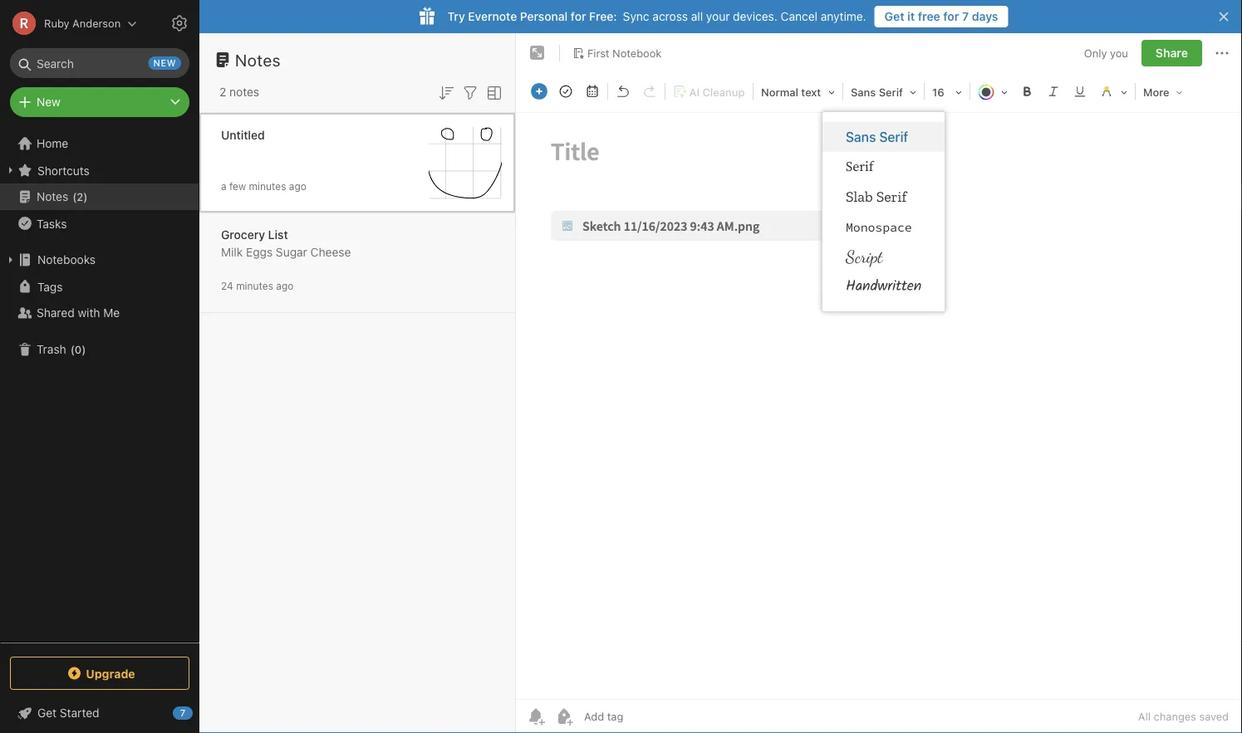Task type: locate. For each thing, give the bounding box(es) containing it.
Heading level field
[[755, 80, 841, 104]]

a
[[221, 181, 227, 192]]

serif up slab
[[846, 159, 874, 175]]

0 vertical spatial 2
[[219, 85, 226, 99]]

slab serif link
[[823, 182, 945, 212]]

0 horizontal spatial for
[[571, 10, 586, 23]]

Account field
[[0, 7, 137, 40]]

task image
[[554, 80, 577, 103]]

notes
[[229, 85, 259, 99]]

1 horizontal spatial get
[[885, 10, 904, 23]]

minutes right 24 at the left of the page
[[236, 280, 273, 292]]

Search text field
[[22, 48, 178, 78]]

1 horizontal spatial 2
[[219, 85, 226, 99]]

sans serif menu item
[[823, 122, 945, 152]]

your
[[706, 10, 730, 23]]

sans up sans serif menu item
[[851, 86, 876, 98]]

few
[[229, 181, 246, 192]]

ruby anderson
[[44, 17, 121, 29]]

1 vertical spatial get
[[37, 707, 57, 720]]

( inside trash ( 0 )
[[70, 343, 75, 356]]

sans serif up sans serif menu item
[[851, 86, 903, 98]]

untitled
[[221, 128, 265, 142]]

1 vertical spatial notes
[[37, 190, 68, 204]]

minutes right few
[[249, 181, 286, 192]]

1 vertical spatial )
[[82, 343, 86, 356]]

script
[[846, 246, 883, 267]]

sans serif up serif link
[[846, 129, 908, 145]]

for
[[571, 10, 586, 23], [943, 10, 959, 23]]

get left it
[[885, 10, 904, 23]]

serif up sans serif menu item
[[879, 86, 903, 98]]

( inside notes ( 2 )
[[72, 190, 77, 203]]

( for trash
[[70, 343, 75, 356]]

shortcuts button
[[0, 157, 199, 184]]

ago right few
[[289, 181, 306, 192]]

free
[[918, 10, 940, 23]]

for right free
[[943, 10, 959, 23]]

get it free for 7 days
[[885, 10, 998, 23]]

1 horizontal spatial notes
[[235, 50, 281, 69]]

View options field
[[480, 81, 504, 103]]

Add filters field
[[460, 81, 480, 103]]

notes for notes ( 2 )
[[37, 190, 68, 204]]

notebooks
[[37, 253, 96, 267]]

serif up serif link
[[879, 129, 908, 145]]

1 horizontal spatial 7
[[962, 10, 969, 23]]

sans up serif link
[[846, 129, 876, 145]]

personal
[[520, 10, 568, 23]]

get inside 'help and learning task checklist' field
[[37, 707, 57, 720]]

notes inside note list element
[[235, 50, 281, 69]]

sans serif link
[[823, 122, 945, 152]]

7 left days
[[962, 10, 969, 23]]

7 left click to collapse image
[[180, 708, 185, 719]]

shared
[[37, 306, 75, 320]]

only
[[1084, 47, 1107, 59]]

shortcuts
[[37, 163, 90, 177]]

it
[[907, 10, 915, 23]]

started
[[60, 707, 99, 720]]

notes inside tree
[[37, 190, 68, 204]]

first notebook button
[[567, 42, 667, 65]]

0 vertical spatial sans serif
[[851, 86, 903, 98]]

changes
[[1154, 711, 1196, 723]]

handwritten link
[[823, 272, 945, 302]]

for inside button
[[943, 10, 959, 23]]

new search field
[[22, 48, 181, 78]]

notes up tasks
[[37, 190, 68, 204]]

expand notebooks image
[[4, 253, 17, 267]]

you
[[1110, 47, 1128, 59]]

16
[[932, 86, 944, 98]]

(
[[72, 190, 77, 203], [70, 343, 75, 356]]

get inside button
[[885, 10, 904, 23]]

milk eggs sugar cheese
[[221, 246, 351, 259]]

Add tag field
[[582, 710, 707, 724]]

1 vertical spatial 2
[[77, 190, 83, 203]]

shared with me link
[[0, 300, 199, 327]]

) inside trash ( 0 )
[[82, 343, 86, 356]]

0 vertical spatial minutes
[[249, 181, 286, 192]]

) for trash
[[82, 343, 86, 356]]

) down shortcuts button
[[83, 190, 88, 203]]

ago
[[289, 181, 306, 192], [276, 280, 294, 292]]

grocery list
[[221, 228, 288, 242]]

for for 7
[[943, 10, 959, 23]]

)
[[83, 190, 88, 203], [82, 343, 86, 356]]

2 left the notes
[[219, 85, 226, 99]]

tree containing home
[[0, 130, 199, 642]]

ruby
[[44, 17, 69, 29]]

1 vertical spatial sans
[[846, 129, 876, 145]]

for left free:
[[571, 10, 586, 23]]

serif link
[[823, 152, 945, 182]]

0 vertical spatial notes
[[235, 50, 281, 69]]

get
[[885, 10, 904, 23], [37, 707, 57, 720]]

all
[[1138, 711, 1151, 723]]

sans
[[851, 86, 876, 98], [846, 129, 876, 145]]

) right trash
[[82, 343, 86, 356]]

get left started
[[37, 707, 57, 720]]

2 down shortcuts
[[77, 190, 83, 203]]

) inside notes ( 2 )
[[83, 190, 88, 203]]

anderson
[[72, 17, 121, 29]]

monospace link
[[823, 212, 945, 242]]

serif
[[879, 86, 903, 98], [879, 129, 908, 145], [846, 159, 874, 175], [876, 188, 907, 206]]

ago down milk eggs sugar cheese
[[276, 280, 294, 292]]

( right trash
[[70, 343, 75, 356]]

handwritten
[[846, 275, 921, 298]]

0 vertical spatial 7
[[962, 10, 969, 23]]

expand note image
[[528, 43, 548, 63]]

a few minutes ago
[[221, 181, 306, 192]]

0 horizontal spatial 7
[[180, 708, 185, 719]]

Insert field
[[527, 80, 552, 103]]

( down shortcuts
[[72, 190, 77, 203]]

0 horizontal spatial notes
[[37, 190, 68, 204]]

first
[[587, 47, 609, 59]]

notes
[[235, 50, 281, 69], [37, 190, 68, 204]]

1 vertical spatial sans serif
[[846, 129, 908, 145]]

evernote
[[468, 10, 517, 23]]

days
[[972, 10, 998, 23]]

notes up the notes
[[235, 50, 281, 69]]

serif down serif link
[[876, 188, 907, 206]]

milk
[[221, 246, 243, 259]]

7 inside 'help and learning task checklist' field
[[180, 708, 185, 719]]

share
[[1156, 46, 1188, 60]]

note window element
[[516, 33, 1242, 734]]

text
[[801, 86, 821, 98]]

try
[[447, 10, 465, 23]]

) for notes
[[83, 190, 88, 203]]

tree
[[0, 130, 199, 642]]

0 horizontal spatial 2
[[77, 190, 83, 203]]

settings image
[[169, 13, 189, 33]]

0 vertical spatial get
[[885, 10, 904, 23]]

1 vertical spatial (
[[70, 343, 75, 356]]

thumbnail image
[[429, 127, 502, 200]]

add a reminder image
[[526, 707, 546, 727]]

grocery
[[221, 228, 265, 242]]

saved
[[1199, 711, 1229, 723]]

0 vertical spatial )
[[83, 190, 88, 203]]

sync
[[623, 10, 649, 23]]

1 for from the left
[[571, 10, 586, 23]]

minutes
[[249, 181, 286, 192], [236, 280, 273, 292]]

list
[[268, 228, 288, 242]]

0 vertical spatial (
[[72, 190, 77, 203]]

2 for from the left
[[943, 10, 959, 23]]

Font color field
[[972, 80, 1014, 104]]

click to collapse image
[[193, 703, 206, 723]]

tags button
[[0, 273, 199, 300]]

1 vertical spatial 7
[[180, 708, 185, 719]]

devices.
[[733, 10, 778, 23]]

tasks
[[37, 217, 67, 230]]

notes for notes
[[235, 50, 281, 69]]

2 notes
[[219, 85, 259, 99]]

0 horizontal spatial get
[[37, 707, 57, 720]]

1 horizontal spatial for
[[943, 10, 959, 23]]

0 vertical spatial sans
[[851, 86, 876, 98]]

all changes saved
[[1138, 711, 1229, 723]]

home link
[[0, 130, 199, 157]]

tasks button
[[0, 210, 199, 237]]

2
[[219, 85, 226, 99], [77, 190, 83, 203]]

sans inside menu item
[[846, 129, 876, 145]]



Task type: vqa. For each thing, say whether or not it's contained in the screenshot.
eighth More actions icon
no



Task type: describe. For each thing, give the bounding box(es) containing it.
script link
[[823, 242, 945, 272]]

upgrade button
[[10, 657, 189, 690]]

more
[[1143, 86, 1170, 98]]

monospace
[[846, 219, 912, 235]]

new
[[153, 58, 176, 69]]

shared with me
[[37, 306, 120, 320]]

with
[[78, 306, 100, 320]]

add tag image
[[554, 707, 574, 727]]

Sort options field
[[436, 81, 456, 103]]

slab serif
[[846, 188, 907, 206]]

home
[[37, 137, 68, 150]]

sugar
[[276, 246, 307, 259]]

More field
[[1137, 80, 1189, 104]]

More actions field
[[1212, 40, 1232, 66]]

get started
[[37, 707, 99, 720]]

2 inside notes ( 2 )
[[77, 190, 83, 203]]

( for notes
[[72, 190, 77, 203]]

try evernote personal for free: sync across all your devices. cancel anytime.
[[447, 10, 866, 23]]

normal text
[[761, 86, 821, 98]]

0 vertical spatial ago
[[289, 181, 306, 192]]

more actions image
[[1212, 43, 1232, 63]]

2 inside note list element
[[219, 85, 226, 99]]

serif inside menu item
[[879, 129, 908, 145]]

get for get started
[[37, 707, 57, 720]]

sans inside field
[[851, 86, 876, 98]]

Font size field
[[926, 80, 968, 104]]

script handwritten
[[846, 246, 921, 298]]

slab
[[846, 188, 873, 206]]

for for free:
[[571, 10, 586, 23]]

24
[[221, 280, 233, 292]]

cheese
[[310, 246, 351, 259]]

notes ( 2 )
[[37, 190, 88, 204]]

only you
[[1084, 47, 1128, 59]]

first notebook
[[587, 47, 662, 59]]

normal
[[761, 86, 798, 98]]

1 vertical spatial ago
[[276, 280, 294, 292]]

serif inside field
[[879, 86, 903, 98]]

Note Editor text field
[[516, 113, 1242, 700]]

add filters image
[[460, 83, 480, 103]]

1 vertical spatial minutes
[[236, 280, 273, 292]]

all
[[691, 10, 703, 23]]

trash ( 0 )
[[37, 343, 86, 356]]

across
[[653, 10, 688, 23]]

italic image
[[1042, 80, 1065, 103]]

underline image
[[1068, 80, 1092, 103]]

notebooks link
[[0, 247, 199, 273]]

share button
[[1142, 40, 1202, 66]]

calendar event image
[[581, 80, 604, 103]]

get it free for 7 days button
[[875, 6, 1008, 27]]

me
[[103, 306, 120, 320]]

anytime.
[[821, 10, 866, 23]]

serif inside "link"
[[876, 188, 907, 206]]

dropdown list menu
[[823, 122, 945, 302]]

free:
[[589, 10, 617, 23]]

new
[[37, 95, 60, 109]]

new button
[[10, 87, 189, 117]]

trash
[[37, 343, 66, 356]]

Highlight field
[[1093, 80, 1133, 104]]

sans serif inside menu item
[[846, 129, 908, 145]]

cancel
[[781, 10, 818, 23]]

note list element
[[199, 33, 516, 734]]

sans serif inside field
[[851, 86, 903, 98]]

0
[[75, 343, 82, 356]]

Help and Learning task checklist field
[[0, 700, 199, 727]]

upgrade
[[86, 667, 135, 681]]

bold image
[[1015, 80, 1039, 103]]

get for get it free for 7 days
[[885, 10, 904, 23]]

Font family field
[[845, 80, 922, 104]]

eggs
[[246, 246, 273, 259]]

notebook
[[612, 47, 662, 59]]

undo image
[[612, 80, 635, 103]]

tags
[[37, 280, 63, 293]]

7 inside button
[[962, 10, 969, 23]]

24 minutes ago
[[221, 280, 294, 292]]



